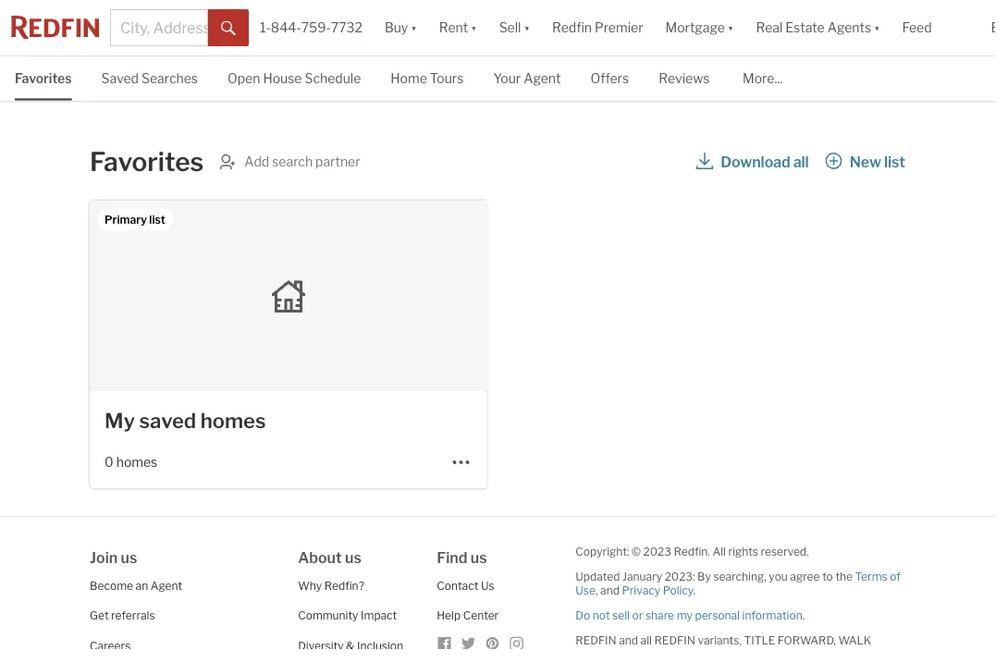 Task type: describe. For each thing, give the bounding box(es) containing it.
▾ for rent ▾
[[471, 20, 477, 35]]

not
[[593, 609, 610, 622]]

rent ▾
[[439, 20, 477, 35]]

2 vertical spatial and
[[618, 647, 638, 650]]

favorites link
[[15, 56, 72, 99]]

your
[[493, 71, 521, 86]]

help center
[[437, 609, 499, 622]]

and for privacy
[[600, 584, 620, 597]]

january
[[622, 570, 662, 583]]

schedule
[[305, 71, 361, 86]]

become
[[90, 579, 133, 592]]

logos,
[[670, 647, 700, 650]]

0 horizontal spatial agent
[[150, 579, 182, 592]]

by
[[697, 570, 711, 583]]

City, Address, School, Agent, ZIP search field
[[110, 9, 208, 46]]

do not sell or share my personal information .
[[576, 609, 805, 622]]

more...
[[743, 71, 783, 86]]

buy ▾ button
[[374, 0, 428, 55]]

2023:
[[665, 570, 695, 583]]

contact
[[437, 579, 478, 592]]

▾ for sell ▾
[[524, 20, 530, 35]]

1-
[[260, 20, 271, 35]]

variants,
[[698, 634, 742, 647]]

redfin and all redfin variants, title forward, walk score, and the r logos, are trademarks of redfin corporation
[[576, 634, 898, 650]]

add search partner
[[244, 154, 360, 169]]

copyright: © 2023 redfin. all rights reserved.
[[576, 545, 809, 558]]

sell
[[612, 609, 630, 622]]

policy
[[663, 584, 693, 597]]

reviews link
[[659, 56, 710, 99]]

us for about us
[[345, 548, 361, 566]]

submit search image
[[221, 21, 236, 36]]

community impact
[[298, 609, 397, 622]]

download
[[721, 153, 790, 171]]

0 vertical spatial homes
[[200, 408, 266, 433]]

buy ▾
[[385, 20, 417, 35]]

become an agent button
[[90, 579, 182, 592]]

home
[[391, 71, 427, 86]]

search
[[272, 154, 313, 169]]

mortgage
[[665, 20, 725, 35]]

open house schedule link
[[228, 56, 361, 99]]

searches
[[141, 71, 198, 86]]

download all
[[721, 153, 809, 171]]

contact us
[[437, 579, 494, 592]]

contact us button
[[437, 579, 494, 592]]

us for find us
[[471, 548, 487, 566]]

partner
[[315, 154, 360, 169]]

list for new list
[[884, 153, 905, 171]]

your agent
[[493, 71, 561, 86]]

premier
[[595, 20, 643, 35]]

1 vertical spatial homes
[[116, 454, 157, 470]]

add
[[244, 154, 269, 169]]

or
[[632, 609, 643, 622]]

terms
[[855, 570, 888, 583]]

2 redfin from the left
[[654, 634, 695, 647]]

redfin premier
[[552, 20, 643, 35]]

saved
[[139, 408, 196, 433]]

,
[[596, 584, 598, 597]]

the inside redfin and all redfin variants, title forward, walk score, and the r logos, are trademarks of redfin corporation
[[640, 647, 657, 650]]

impact
[[361, 609, 397, 622]]

about us
[[298, 548, 361, 566]]

tours
[[430, 71, 464, 86]]

get
[[90, 609, 109, 622]]

©
[[632, 545, 641, 558]]

join us
[[90, 548, 137, 566]]

sell
[[499, 20, 521, 35]]

terms of use
[[576, 570, 901, 597]]

sell ▾ button
[[488, 0, 541, 55]]

us for join us
[[121, 548, 137, 566]]

7732
[[331, 20, 362, 35]]

use
[[576, 584, 596, 597]]

score,
[[576, 647, 616, 650]]

rent ▾ button
[[428, 0, 488, 55]]

agree
[[790, 570, 820, 583]]

updated
[[576, 570, 620, 583]]

all inside redfin and all redfin variants, title forward, walk score, and the r logos, are trademarks of redfin corporation
[[641, 634, 652, 647]]

redfin instagram image
[[509, 636, 524, 650]]

new
[[850, 153, 881, 171]]

mortgage ▾ button
[[665, 0, 734, 55]]

your agent link
[[493, 56, 561, 99]]

do
[[576, 609, 590, 622]]

0 horizontal spatial .
[[693, 584, 695, 597]]

redfin pinterest image
[[485, 636, 500, 650]]

get referrals
[[90, 609, 155, 622]]

real
[[756, 20, 783, 35]]

agents
[[827, 20, 871, 35]]

home tours
[[391, 71, 464, 86]]

to
[[822, 570, 833, 583]]

of inside redfin and all redfin variants, title forward, walk score, and the r logos, are trademarks of redfin corporation
[[784, 647, 795, 650]]

why redfin?
[[298, 579, 364, 592]]

get referrals button
[[90, 609, 155, 622]]



Task type: vqa. For each thing, say whether or not it's contained in the screenshot.
Baths
no



Task type: locate. For each thing, give the bounding box(es) containing it.
rent
[[439, 20, 468, 35]]

my
[[105, 408, 135, 433]]

1 horizontal spatial list
[[884, 153, 905, 171]]

1 horizontal spatial agent
[[524, 71, 561, 86]]

forward,
[[778, 634, 836, 647]]

are
[[703, 647, 719, 650]]

all inside button
[[793, 153, 809, 171]]

favorites up primary list
[[90, 146, 204, 178]]

all
[[793, 153, 809, 171], [641, 634, 652, 647]]

1 horizontal spatial homes
[[200, 408, 266, 433]]

us right join
[[121, 548, 137, 566]]

saved searches
[[101, 71, 198, 86]]

about
[[298, 548, 342, 566]]

0 horizontal spatial us
[[121, 548, 137, 566]]

the left r
[[640, 647, 657, 650]]

0 vertical spatial and
[[600, 584, 620, 597]]

us
[[481, 579, 494, 592]]

all down or
[[641, 634, 652, 647]]

and down sell
[[619, 634, 638, 647]]

0 horizontal spatial homes
[[116, 454, 157, 470]]

, and privacy policy .
[[596, 584, 695, 597]]

list right 'primary' on the left top of page
[[149, 213, 165, 226]]

redfin twitter image
[[461, 636, 476, 650]]

updated january 2023: by searching, you agree to the
[[576, 570, 855, 583]]

terms of use link
[[576, 570, 901, 597]]

5 ▾ from the left
[[874, 20, 880, 35]]

redfin?
[[324, 579, 364, 592]]

new list
[[850, 153, 905, 171]]

▾
[[411, 20, 417, 35], [471, 20, 477, 35], [524, 20, 530, 35], [728, 20, 734, 35], [874, 20, 880, 35]]

open house schedule
[[228, 71, 361, 86]]

and
[[600, 584, 620, 597], [619, 634, 638, 647], [618, 647, 638, 650]]

primary
[[105, 213, 147, 226]]

agent right an
[[150, 579, 182, 592]]

privacy policy link
[[622, 584, 693, 597]]

. up forward,
[[802, 609, 805, 622]]

community
[[298, 609, 358, 622]]

1 horizontal spatial all
[[793, 153, 809, 171]]

1 vertical spatial and
[[619, 634, 638, 647]]

homes right 0
[[116, 454, 157, 470]]

agent right "your"
[[524, 71, 561, 86]]

list for primary list
[[149, 213, 165, 226]]

all right download
[[793, 153, 809, 171]]

▾ for buy ▾
[[411, 20, 417, 35]]

reviews
[[659, 71, 710, 86]]

copyright:
[[576, 545, 629, 558]]

download all button
[[696, 145, 810, 178]]

▾ right the rent
[[471, 20, 477, 35]]

buy
[[385, 20, 408, 35]]

redfin facebook image
[[437, 636, 452, 650]]

us
[[121, 548, 137, 566], [345, 548, 361, 566], [471, 548, 487, 566]]

1-844-759-7732
[[260, 20, 362, 35]]

real estate agents ▾ link
[[756, 0, 880, 55]]

r
[[660, 647, 667, 650]]

rights
[[728, 545, 758, 558]]

1 redfin from the left
[[576, 634, 617, 647]]

and right the score,
[[618, 647, 638, 650]]

1 horizontal spatial redfin
[[797, 647, 831, 650]]

2 horizontal spatial us
[[471, 548, 487, 566]]

1 vertical spatial favorites
[[90, 146, 204, 178]]

join
[[90, 548, 118, 566]]

saved searches link
[[101, 56, 198, 99]]

center
[[463, 609, 499, 622]]

redfin.
[[674, 545, 710, 558]]

my saved homes
[[105, 408, 266, 433]]

the
[[835, 570, 853, 583], [640, 647, 657, 650]]

1 vertical spatial all
[[641, 634, 652, 647]]

redfin
[[576, 634, 617, 647], [654, 634, 695, 647]]

1 vertical spatial list
[[149, 213, 165, 226]]

primary list
[[105, 213, 165, 226]]

1 horizontal spatial favorites
[[90, 146, 204, 178]]

1 vertical spatial the
[[640, 647, 657, 650]]

list
[[884, 153, 905, 171], [149, 213, 165, 226]]

1 horizontal spatial .
[[802, 609, 805, 622]]

0 homes
[[105, 454, 157, 470]]

redfin inside button
[[552, 20, 592, 35]]

us up redfin?
[[345, 548, 361, 566]]

sell ▾
[[499, 20, 530, 35]]

of inside the terms of use
[[890, 570, 901, 583]]

list inside button
[[884, 153, 905, 171]]

1 ▾ from the left
[[411, 20, 417, 35]]

▾ right the mortgage
[[728, 20, 734, 35]]

real estate agents ▾ button
[[745, 0, 891, 55]]

my
[[677, 609, 693, 622]]

home tours link
[[391, 56, 464, 99]]

become an agent
[[90, 579, 182, 592]]

and right ,
[[600, 584, 620, 597]]

of
[[890, 570, 901, 583], [784, 647, 795, 650]]

offers link
[[590, 56, 629, 99]]

2 us from the left
[[345, 548, 361, 566]]

of down forward,
[[784, 647, 795, 650]]

you
[[769, 570, 788, 583]]

referrals
[[111, 609, 155, 622]]

0 vertical spatial .
[[693, 584, 695, 597]]

2023
[[643, 545, 671, 558]]

mortgage ▾ button
[[654, 0, 745, 55]]

homes right saved on the left bottom of the page
[[200, 408, 266, 433]]

redfin up the score,
[[576, 634, 617, 647]]

redfin up logos,
[[654, 634, 695, 647]]

0 vertical spatial all
[[793, 153, 809, 171]]

redfin left premier
[[552, 20, 592, 35]]

1 vertical spatial redfin
[[797, 647, 831, 650]]

0 horizontal spatial of
[[784, 647, 795, 650]]

0 vertical spatial favorites
[[15, 71, 72, 86]]

1 horizontal spatial the
[[835, 570, 853, 583]]

3 us from the left
[[471, 548, 487, 566]]

0 vertical spatial list
[[884, 153, 905, 171]]

mortgage ▾
[[665, 20, 734, 35]]

and for all
[[619, 634, 638, 647]]

1 vertical spatial of
[[784, 647, 795, 650]]

buy ▾ button
[[385, 0, 417, 55]]

2 ▾ from the left
[[471, 20, 477, 35]]

redfin
[[552, 20, 592, 35], [797, 647, 831, 650]]

help center button
[[437, 609, 499, 622]]

favorites left saved on the top of the page
[[15, 71, 72, 86]]

sell ▾ button
[[499, 0, 530, 55]]

759-
[[301, 20, 331, 35]]

share
[[645, 609, 674, 622]]

0 horizontal spatial list
[[149, 213, 165, 226]]

1 vertical spatial .
[[802, 609, 805, 622]]

0 vertical spatial redfin
[[552, 20, 592, 35]]

1 us from the left
[[121, 548, 137, 566]]

0 vertical spatial agent
[[524, 71, 561, 86]]

▾ right buy
[[411, 20, 417, 35]]

of right terms
[[890, 570, 901, 583]]

0 horizontal spatial favorites
[[15, 71, 72, 86]]

3 ▾ from the left
[[524, 20, 530, 35]]

▾ for mortgage ▾
[[728, 20, 734, 35]]

house
[[263, 71, 302, 86]]

help
[[437, 609, 461, 622]]

us right find
[[471, 548, 487, 566]]

walk
[[838, 634, 871, 647]]

▾ right sell
[[524, 20, 530, 35]]

0 horizontal spatial redfin
[[576, 634, 617, 647]]

redfin inside redfin and all redfin variants, title forward, walk score, and the r logos, are trademarks of redfin corporation
[[797, 647, 831, 650]]

estate
[[785, 20, 825, 35]]

list right new
[[884, 153, 905, 171]]

0 vertical spatial of
[[890, 570, 901, 583]]

0 vertical spatial the
[[835, 570, 853, 583]]

0 horizontal spatial redfin
[[552, 20, 592, 35]]

0 horizontal spatial the
[[640, 647, 657, 650]]

all
[[713, 545, 726, 558]]

0 horizontal spatial all
[[641, 634, 652, 647]]

844-
[[271, 20, 301, 35]]

rent ▾ button
[[439, 0, 477, 55]]

▾ right agents
[[874, 20, 880, 35]]

1 horizontal spatial of
[[890, 570, 901, 583]]

real estate agents ▾
[[756, 20, 880, 35]]

do not sell or share my personal information link
[[576, 609, 802, 622]]

1 horizontal spatial us
[[345, 548, 361, 566]]

1 horizontal spatial redfin
[[654, 634, 695, 647]]

new list button
[[825, 145, 906, 178]]

4 ▾ from the left
[[728, 20, 734, 35]]

feed
[[902, 20, 932, 35]]

1 vertical spatial agent
[[150, 579, 182, 592]]

the right to
[[835, 570, 853, 583]]

. down 2023:
[[693, 584, 695, 597]]

redfin down forward,
[[797, 647, 831, 650]]



